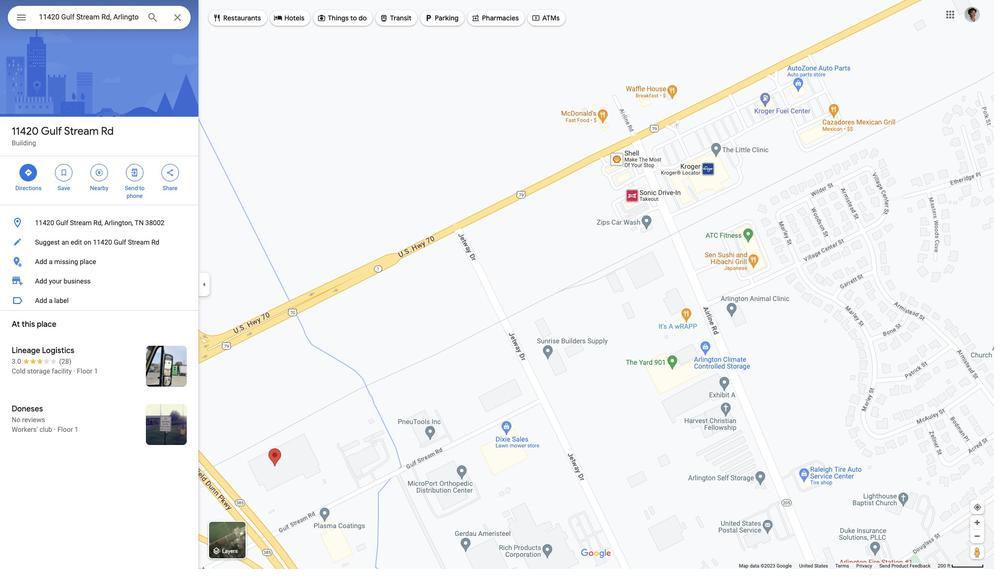 Task type: locate. For each thing, give the bounding box(es) containing it.
transit
[[390, 14, 412, 22]]

map
[[739, 564, 749, 569]]

0 vertical spatial rd
[[101, 125, 114, 138]]

2 vertical spatial add
[[35, 297, 47, 305]]

states
[[815, 564, 829, 569]]


[[472, 13, 480, 23]]

send left product
[[880, 564, 891, 569]]

suggest an edit on 11420 gulf stream rd
[[35, 238, 159, 246]]

None field
[[39, 11, 139, 23]]

0 vertical spatial send
[[125, 185, 138, 192]]

1 a from the top
[[49, 258, 53, 266]]

1 horizontal spatial rd
[[151, 238, 159, 246]]

send product feedback
[[880, 564, 931, 569]]

stream left rd,
[[70, 219, 92, 227]]

add a missing place button
[[0, 252, 199, 272]]

tn
[[135, 219, 144, 227]]

11420
[[12, 125, 39, 138], [35, 219, 54, 227], [93, 238, 112, 246]]

place inside button
[[80, 258, 96, 266]]

zoom in image
[[974, 519, 982, 527]]

add for add your business
[[35, 277, 47, 285]]

0 horizontal spatial place
[[37, 320, 56, 329]]

· right facility
[[73, 367, 75, 375]]

your
[[49, 277, 62, 285]]

gulf up 
[[41, 125, 62, 138]]

1 vertical spatial to
[[139, 185, 145, 192]]

2 vertical spatial 11420
[[93, 238, 112, 246]]

united states button
[[800, 563, 829, 569]]

send
[[125, 185, 138, 192], [880, 564, 891, 569]]

stream inside the 11420 gulf stream rd building
[[64, 125, 99, 138]]

at
[[12, 320, 20, 329]]

gulf inside button
[[56, 219, 68, 227]]

terms button
[[836, 563, 850, 569]]

1 horizontal spatial 1
[[94, 367, 98, 375]]

· right club
[[54, 426, 56, 434]]

stream inside button
[[70, 219, 92, 227]]

0 horizontal spatial rd
[[101, 125, 114, 138]]

rd down 38002
[[151, 238, 159, 246]]

0 horizontal spatial send
[[125, 185, 138, 192]]

lineage logistics
[[12, 346, 74, 356]]

data
[[750, 564, 760, 569]]

cold storage facility · floor 1
[[12, 367, 98, 375]]

to inside send to phone
[[139, 185, 145, 192]]

©2023
[[761, 564, 776, 569]]

200 ft button
[[938, 564, 984, 569]]

save
[[58, 185, 70, 192]]

1 vertical spatial rd
[[151, 238, 159, 246]]

gulf down arlington,
[[114, 238, 126, 246]]

gulf inside the 11420 gulf stream rd building
[[41, 125, 62, 138]]


[[130, 167, 139, 178]]

 things to do
[[317, 13, 367, 23]]

add your business
[[35, 277, 91, 285]]

send inside send to phone
[[125, 185, 138, 192]]

0 vertical spatial place
[[80, 258, 96, 266]]

to inside the  things to do
[[351, 14, 357, 22]]

1 vertical spatial stream
[[70, 219, 92, 227]]

200 ft
[[938, 564, 951, 569]]

2 vertical spatial gulf
[[114, 238, 126, 246]]

gulf up an
[[56, 219, 68, 227]]

send up phone
[[125, 185, 138, 192]]

3.0 stars 28 reviews image
[[12, 357, 71, 366]]

1 vertical spatial floor
[[57, 426, 73, 434]]


[[95, 167, 104, 178]]

1 vertical spatial gulf
[[56, 219, 68, 227]]

0 vertical spatial gulf
[[41, 125, 62, 138]]

rd up 
[[101, 125, 114, 138]]

38002
[[145, 219, 165, 227]]

footer
[[739, 563, 938, 569]]

to up phone
[[139, 185, 145, 192]]

11420 gulf stream rd, arlington, tn 38002
[[35, 219, 165, 227]]

3 add from the top
[[35, 297, 47, 305]]

doneses no reviews workers' club · floor 1
[[12, 404, 78, 434]]

stream down tn
[[128, 238, 150, 246]]

0 vertical spatial add
[[35, 258, 47, 266]]

11420 inside 11420 gulf stream rd, arlington, tn 38002 button
[[35, 219, 54, 227]]

1 horizontal spatial send
[[880, 564, 891, 569]]

place down on
[[80, 258, 96, 266]]

0 vertical spatial 1
[[94, 367, 98, 375]]

add inside 'link'
[[35, 277, 47, 285]]

send to phone
[[125, 185, 145, 200]]

0 horizontal spatial floor
[[57, 426, 73, 434]]

11420 right on
[[93, 238, 112, 246]]

rd,
[[93, 219, 103, 227]]

a
[[49, 258, 53, 266], [49, 297, 53, 305]]

stream
[[64, 125, 99, 138], [70, 219, 92, 227], [128, 238, 150, 246]]

1 add from the top
[[35, 258, 47, 266]]

send for send to phone
[[125, 185, 138, 192]]

hotels
[[285, 14, 305, 22]]

a left missing
[[49, 258, 53, 266]]

0 horizontal spatial to
[[139, 185, 145, 192]]

to
[[351, 14, 357, 22], [139, 185, 145, 192]]

suggest
[[35, 238, 60, 246]]

1 vertical spatial a
[[49, 297, 53, 305]]

0 vertical spatial to
[[351, 14, 357, 22]]


[[380, 13, 388, 23]]

· inside doneses no reviews workers' club · floor 1
[[54, 426, 56, 434]]

add a label button
[[0, 291, 199, 310]]

1
[[94, 367, 98, 375], [75, 426, 78, 434]]

a left label
[[49, 297, 53, 305]]

1 vertical spatial 1
[[75, 426, 78, 434]]

1 horizontal spatial ·
[[73, 367, 75, 375]]

stream up 
[[64, 125, 99, 138]]

footer containing map data ©2023 google
[[739, 563, 938, 569]]

pharmacies
[[482, 14, 519, 22]]

2 a from the top
[[49, 297, 53, 305]]

1 right facility
[[94, 367, 98, 375]]

add a missing place
[[35, 258, 96, 266]]

1 horizontal spatial place
[[80, 258, 96, 266]]

·
[[73, 367, 75, 375], [54, 426, 56, 434]]

3.0
[[12, 358, 21, 365]]

11420 gulf stream rd main content
[[0, 0, 199, 569]]

a for label
[[49, 297, 53, 305]]

add left label
[[35, 297, 47, 305]]

2 vertical spatial stream
[[128, 238, 150, 246]]

logistics
[[42, 346, 74, 356]]

zoom out image
[[974, 533, 982, 540]]

show your location image
[[974, 503, 983, 512]]

do
[[359, 14, 367, 22]]

0 vertical spatial 11420
[[12, 125, 39, 138]]

floor right club
[[57, 426, 73, 434]]

11420 for rd,
[[35, 219, 54, 227]]

0 horizontal spatial 1
[[75, 426, 78, 434]]

 hotels
[[274, 13, 305, 23]]

missing
[[54, 258, 78, 266]]

11420 up building
[[12, 125, 39, 138]]

1 vertical spatial 11420
[[35, 219, 54, 227]]

atms
[[543, 14, 560, 22]]

11420 inside the 11420 gulf stream rd building
[[12, 125, 39, 138]]

building
[[12, 139, 36, 147]]

add
[[35, 258, 47, 266], [35, 277, 47, 285], [35, 297, 47, 305]]

11420 up suggest
[[35, 219, 54, 227]]

0 vertical spatial ·
[[73, 367, 75, 375]]

0 vertical spatial stream
[[64, 125, 99, 138]]

 atms
[[532, 13, 560, 23]]

0 vertical spatial floor
[[77, 367, 92, 375]]

to left "do"
[[351, 14, 357, 22]]

gulf for rd,
[[56, 219, 68, 227]]

a for missing
[[49, 258, 53, 266]]

rd inside the 11420 gulf stream rd building
[[101, 125, 114, 138]]

0 horizontal spatial ·
[[54, 426, 56, 434]]

place right this
[[37, 320, 56, 329]]

gulf for rd
[[41, 125, 62, 138]]

united states
[[800, 564, 829, 569]]

rd
[[101, 125, 114, 138], [151, 238, 159, 246]]

1 horizontal spatial to
[[351, 14, 357, 22]]

floor right facility
[[77, 367, 92, 375]]

2 add from the top
[[35, 277, 47, 285]]

floor
[[77, 367, 92, 375], [57, 426, 73, 434]]

1 vertical spatial ·
[[54, 426, 56, 434]]

1 vertical spatial place
[[37, 320, 56, 329]]

send inside button
[[880, 564, 891, 569]]

1 right club
[[75, 426, 78, 434]]

0 vertical spatial a
[[49, 258, 53, 266]]

1 vertical spatial send
[[880, 564, 891, 569]]

1 vertical spatial add
[[35, 277, 47, 285]]

add down suggest
[[35, 258, 47, 266]]

add left your in the left of the page
[[35, 277, 47, 285]]



Task type: vqa. For each thing, say whether or not it's contained in the screenshot.


Task type: describe. For each thing, give the bounding box(es) containing it.
 transit
[[380, 13, 412, 23]]

feedback
[[910, 564, 931, 569]]

collapse side panel image
[[199, 279, 210, 290]]


[[24, 167, 33, 178]]

share
[[163, 185, 178, 192]]

at this place
[[12, 320, 56, 329]]


[[317, 13, 326, 23]]

edit
[[71, 238, 82, 246]]

arlington,
[[104, 219, 133, 227]]

add for add a label
[[35, 297, 47, 305]]

1 inside doneses no reviews workers' club · floor 1
[[75, 426, 78, 434]]


[[16, 11, 27, 24]]

 button
[[8, 6, 35, 31]]

google maps element
[[0, 0, 995, 569]]

on
[[84, 238, 91, 246]]

11420 gulf stream rd building
[[12, 125, 114, 147]]

business
[[64, 277, 91, 285]]

this
[[22, 320, 35, 329]]

ft
[[948, 564, 951, 569]]

privacy
[[857, 564, 873, 569]]

send for send product feedback
[[880, 564, 891, 569]]

phone
[[127, 193, 143, 200]]

none field inside 11420 gulf stream rd, arlington, tn 38002 "field"
[[39, 11, 139, 23]]

footer inside "google maps" element
[[739, 563, 938, 569]]

facility
[[52, 367, 72, 375]]


[[213, 13, 221, 23]]

privacy button
[[857, 563, 873, 569]]

parking
[[435, 14, 459, 22]]

(28)
[[59, 358, 71, 365]]

storage
[[27, 367, 50, 375]]

11420 gulf stream rd, arlington, tn 38002 button
[[0, 213, 199, 233]]

floor inside doneses no reviews workers' club · floor 1
[[57, 426, 73, 434]]

doneses
[[12, 404, 43, 414]]

nearby
[[90, 185, 108, 192]]

reviews
[[22, 416, 45, 424]]

add your business link
[[0, 272, 199, 291]]

cold
[[12, 367, 25, 375]]

200
[[938, 564, 947, 569]]

things
[[328, 14, 349, 22]]


[[532, 13, 541, 23]]

stream inside button
[[128, 238, 150, 246]]

add a label
[[35, 297, 69, 305]]

11420 Gulf Stream Rd, Arlington, TN 38002 field
[[8, 6, 191, 29]]

 search field
[[8, 6, 191, 31]]

google
[[777, 564, 792, 569]]

no
[[12, 416, 20, 424]]

workers'
[[12, 426, 38, 434]]

layers
[[222, 549, 238, 555]]

label
[[54, 297, 69, 305]]

product
[[892, 564, 909, 569]]

terms
[[836, 564, 850, 569]]


[[59, 167, 68, 178]]

map data ©2023 google
[[739, 564, 792, 569]]

google account: tariq douglas  
(tariq.douglas@adept.ai) image
[[965, 7, 981, 22]]

11420 for rd
[[12, 125, 39, 138]]

lineage
[[12, 346, 40, 356]]

stream for rd
[[64, 125, 99, 138]]

actions for 11420 gulf stream rd region
[[0, 156, 199, 205]]

1 horizontal spatial floor
[[77, 367, 92, 375]]


[[274, 13, 283, 23]]

 restaurants
[[213, 13, 261, 23]]

add for add a missing place
[[35, 258, 47, 266]]

 parking
[[424, 13, 459, 23]]

restaurants
[[223, 14, 261, 22]]

club
[[39, 426, 52, 434]]

send product feedback button
[[880, 563, 931, 569]]

show street view coverage image
[[971, 545, 985, 560]]


[[424, 13, 433, 23]]

rd inside suggest an edit on 11420 gulf stream rd button
[[151, 238, 159, 246]]

gulf inside button
[[114, 238, 126, 246]]

an
[[62, 238, 69, 246]]

directions
[[15, 185, 42, 192]]

stream for rd,
[[70, 219, 92, 227]]

11420 inside suggest an edit on 11420 gulf stream rd button
[[93, 238, 112, 246]]


[[166, 167, 174, 178]]

 pharmacies
[[472, 13, 519, 23]]

suggest an edit on 11420 gulf stream rd button
[[0, 233, 199, 252]]

united
[[800, 564, 814, 569]]



